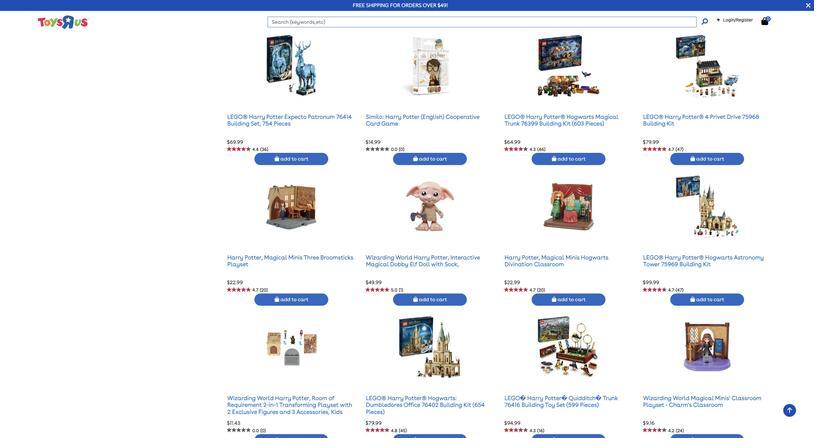 Task type: vqa. For each thing, say whether or not it's contained in the screenshot.


Task type: locate. For each thing, give the bounding box(es) containing it.
2 $22.99 from the left
[[505, 280, 521, 286]]

2 4.7 (47) from the top
[[669, 287, 684, 293]]

potter® inside lego® harry potter® hogwarts magical trunk 76399 building kit (603 pieces)
[[544, 113, 566, 120]]

building inside lego® harry potter® hogwarts astronomy tower 75969 building kit
[[680, 261, 702, 268]]

add
[[281, 15, 291, 21], [419, 15, 429, 21], [558, 15, 568, 21], [697, 15, 707, 21], [281, 156, 291, 162], [419, 156, 429, 162], [558, 156, 568, 162], [697, 156, 707, 162], [281, 297, 291, 303], [419, 297, 429, 303], [558, 297, 568, 303], [697, 297, 707, 303]]

similo:
[[366, 113, 384, 120]]

shopping bag image inside 0 link
[[762, 17, 769, 25]]

2 vertical spatial 0.0 (0)
[[253, 428, 266, 433]]

trunk left 76399
[[505, 120, 520, 127]]

0 horizontal spatial 4.3 (46)
[[253, 6, 269, 11]]

1 vertical spatial 4.3 (46)
[[530, 147, 546, 152]]

world inside wizarding world harry potter, room of requirement 2-in-1 transforming playset with 2 exclusive figures and 3 accessories, kids toys for ages 5 and up $11.43
[[257, 395, 274, 401]]

hogwarts
[[567, 113, 595, 120], [582, 254, 609, 261], [706, 254, 733, 261]]

potter® for 76399
[[544, 113, 566, 120]]

1 vertical spatial 0.0
[[391, 147, 398, 152]]

kit inside lego® harry potter® hogwarts: dumbledores office 76402 building kit (654 pieces)
[[464, 402, 472, 408]]

with up kids
[[340, 402, 353, 408]]

pieces) down 'quidditch�'
[[581, 402, 599, 408]]

1 horizontal spatial playset
[[318, 402, 339, 408]]

1 horizontal spatial wizarding
[[366, 254, 395, 261]]

lego� harry potter� quidditch� trunk 76416 building toy set (599 pieces) image
[[537, 315, 602, 380]]

(0)
[[399, 6, 405, 11], [399, 147, 405, 152], [261, 428, 266, 433]]

wizarding inside wizarding world magical minis' classroom playset - charm's classroom
[[644, 395, 672, 401]]

4.8 (45)
[[391, 428, 407, 433]]

4
[[706, 113, 709, 120]]

0 horizontal spatial trunk
[[505, 120, 520, 127]]

0.0 right shipping
[[391, 6, 398, 11]]

wizarding inside wizarding world harry potter, interactive magical dobby elf doll with sock,
[[366, 254, 395, 261]]

lego® harry potter® hogwarts magical trunk 76399 building kit (603 pieces)
[[505, 113, 619, 127]]

wizarding world magical minis' classroom playset - charm's classroom
[[644, 395, 762, 408]]

0 vertical spatial (47)
[[677, 147, 684, 152]]

lego� harry potter� quidditch� trunk 76416 building toy set (599 pieces)
[[505, 395, 619, 408]]

(16) for 4.7 (16)
[[538, 6, 545, 11]]

with inside wizarding world harry potter, interactive magical dobby elf doll with sock,
[[432, 261, 444, 268]]

1 4.7 (47) from the top
[[669, 147, 684, 152]]

minis inside harry potter, magical minis hogwarts divination classroom
[[566, 254, 580, 261]]

harry potter, magical minis hogwarts divination classroom link
[[505, 254, 609, 268]]

wizarding for requirement
[[228, 395, 256, 401]]

potter for (english)
[[403, 113, 420, 120]]

lego® harry potter® hogwarts astronomy tower 75969 building kit image
[[676, 175, 740, 239]]

0 horizontal spatial with
[[340, 402, 353, 408]]

0.0
[[391, 6, 398, 11], [391, 147, 398, 152], [253, 428, 259, 433]]

pieces) inside lego� harry potter� quidditch� trunk 76416 building toy set (599 pieces)
[[581, 402, 599, 408]]

requirement
[[228, 402, 262, 408]]

kit for lego® harry potter® hogwarts: dumbledores office 76402 building kit (654 pieces)
[[464, 402, 472, 408]]

2 (47) from the top
[[677, 287, 684, 293]]

lego�
[[505, 395, 526, 401]]

shopping bag image
[[275, 16, 279, 21], [414, 16, 418, 21], [552, 16, 557, 21], [691, 16, 696, 21], [762, 17, 769, 25], [275, 156, 279, 161], [414, 156, 418, 161], [552, 156, 557, 161], [691, 156, 696, 161], [275, 297, 279, 302], [414, 297, 418, 302], [552, 297, 557, 302], [691, 297, 696, 302]]

1 horizontal spatial $22.99
[[505, 280, 521, 286]]

0 vertical spatial 4.7 (47)
[[669, 147, 684, 152]]

(20)
[[260, 287, 268, 293], [538, 287, 546, 293]]

world for charm's
[[674, 395, 690, 401]]

1 (20) from the left
[[260, 287, 268, 293]]

pieces
[[274, 120, 291, 127]]

classroom inside harry potter, magical minis hogwarts divination classroom
[[535, 261, 565, 268]]

divination
[[505, 261, 533, 268]]

charm's
[[670, 402, 693, 408]]

$22.99
[[227, 280, 243, 286], [505, 280, 521, 286]]

trunk inside lego® harry potter® hogwarts magical trunk 76399 building kit (603 pieces)
[[505, 120, 520, 127]]

4.7 (47) for lego® harry potter® hogwarts astronomy tower 75969 building kit
[[669, 287, 684, 293]]

4.7 (47) for lego® harry potter® 4 privet drive 75968 building kit
[[669, 147, 684, 152]]

2 horizontal spatial world
[[674, 395, 690, 401]]

kit inside lego® harry potter® 4 privet drive 75968 building kit
[[668, 120, 675, 127]]

lego® harry potter expecto patronum 76414 building set, 754 pieces link
[[228, 113, 352, 127]]

2 potter from the left
[[403, 113, 420, 120]]

classroom down minis'
[[694, 402, 724, 408]]

2
[[228, 409, 231, 415]]

0 vertical spatial (0)
[[399, 6, 405, 11]]

0 horizontal spatial wizarding
[[228, 395, 256, 401]]

0 horizontal spatial playset
[[228, 261, 249, 268]]

potter for expecto
[[267, 113, 283, 120]]

building for lego® harry potter® hogwarts magical trunk 76399 building kit (603 pieces)
[[540, 120, 562, 127]]

0 horizontal spatial classroom
[[535, 261, 565, 268]]

set,
[[251, 120, 261, 127]]

0 horizontal spatial (20)
[[260, 287, 268, 293]]

1 vertical spatial classroom
[[732, 395, 762, 401]]

(599
[[567, 402, 579, 408]]

world for 2-
[[257, 395, 274, 401]]

classroom right "divination"
[[535, 261, 565, 268]]

1 horizontal spatial potter
[[403, 113, 420, 120]]

0 vertical spatial with
[[432, 261, 444, 268]]

ages
[[251, 415, 264, 422]]

1 horizontal spatial with
[[432, 261, 444, 268]]

wizarding up requirement
[[228, 395, 256, 401]]

2 vertical spatial 4.3
[[530, 428, 536, 433]]

754
[[263, 120, 273, 127]]

wizarding world harry potter, room of requirement 2-in-1 transforming playset with 2 exclusive figures and 3 accessories, kids toys for ages 5 and up image
[[265, 315, 318, 380]]

4.3 for lego®
[[530, 147, 536, 152]]

1 4.7 (20) from the left
[[253, 287, 268, 293]]

building inside lego® harry potter® hogwarts: dumbledores office 76402 building kit (654 pieces)
[[440, 402, 463, 408]]

wizarding world harry potter, interactive magical dobby elf doll with sock, image
[[404, 175, 457, 239]]

minis
[[289, 254, 303, 261], [566, 254, 580, 261]]

lego® for lego® harry potter® hogwarts astronomy tower 75969 building kit
[[644, 254, 664, 261]]

potter® inside lego® harry potter® hogwarts: dumbledores office 76402 building kit (654 pieces)
[[406, 395, 427, 401]]

$22.99 for harry potter, magical minis three broomsticks playset
[[227, 280, 243, 286]]

1 horizontal spatial classroom
[[694, 402, 724, 408]]

0 horizontal spatial potter
[[267, 113, 283, 120]]

0 horizontal spatial (46)
[[260, 6, 269, 11]]

0 vertical spatial (46)
[[260, 6, 269, 11]]

potter® inside lego® harry potter® hogwarts astronomy tower 75969 building kit
[[683, 254, 705, 261]]

building inside lego� harry potter� quidditch� trunk 76416 building toy set (599 pieces)
[[522, 402, 544, 408]]

harry inside harry potter, magical minis hogwarts divination classroom
[[505, 254, 521, 261]]

4.7 for harry potter, magical minis hogwarts divination classroom
[[530, 287, 536, 293]]

0 horizontal spatial minis
[[289, 254, 303, 261]]

classroom right minis'
[[732, 395, 762, 401]]

4.7 (20) for classroom
[[530, 287, 546, 293]]

0.0 (0) down ages
[[253, 428, 266, 433]]

harry potter, magical minis three broomsticks playset link
[[228, 254, 354, 268]]

1 horizontal spatial (20)
[[538, 287, 546, 293]]

0.0 down ages
[[253, 428, 259, 433]]

lego® for lego® harry potter® hogwarts: dumbledores office 76402 building kit (654 pieces)
[[366, 395, 387, 401]]

hogwarts inside lego® harry potter® hogwarts magical trunk 76399 building kit (603 pieces)
[[567, 113, 595, 120]]

(24)
[[677, 428, 685, 433]]

potter® inside lego® harry potter® 4 privet drive 75968 building kit
[[683, 113, 705, 120]]

0 vertical spatial 0.0
[[391, 6, 398, 11]]

potter® for 76402
[[406, 395, 427, 401]]

building inside lego® harry potter® hogwarts magical trunk 76399 building kit (603 pieces)
[[540, 120, 562, 127]]

trunk inside lego� harry potter� quidditch� trunk 76416 building toy set (599 pieces)
[[603, 395, 619, 401]]

cart
[[298, 15, 309, 21], [437, 15, 447, 21], [576, 15, 586, 21], [714, 15, 725, 21], [298, 156, 309, 162], [437, 156, 447, 162], [576, 156, 586, 162], [714, 156, 725, 162], [298, 297, 309, 303], [437, 297, 447, 303], [576, 297, 586, 303], [714, 297, 725, 303]]

4.6 (28)
[[669, 6, 685, 11]]

pieces) for trunk
[[581, 402, 599, 408]]

lego® harry potter® hogwarts: dumbledores office 76402 building kit (654 pieces) link
[[366, 395, 485, 415]]

pieces) inside lego® harry potter® hogwarts: dumbledores office 76402 building kit (654 pieces)
[[366, 409, 385, 415]]

wizarding inside wizarding world harry potter, room of requirement 2-in-1 transforming playset with 2 exclusive figures and 3 accessories, kids toys for ages 5 and up $11.43
[[228, 395, 256, 401]]

0 horizontal spatial world
[[257, 395, 274, 401]]

0 horizontal spatial $22.99
[[227, 280, 243, 286]]

kit inside lego® harry potter® hogwarts astronomy tower 75969 building kit
[[704, 261, 712, 268]]

2 (16) from the top
[[538, 428, 545, 433]]

harry
[[249, 113, 265, 120], [386, 113, 402, 120], [527, 113, 543, 120], [666, 113, 682, 120], [228, 254, 244, 261], [414, 254, 430, 261], [505, 254, 521, 261], [666, 254, 682, 261], [275, 395, 291, 401], [388, 395, 404, 401], [528, 395, 544, 401]]

with inside wizarding world harry potter, room of requirement 2-in-1 transforming playset with 2 exclusive figures and 3 accessories, kids toys for ages 5 and up $11.43
[[340, 402, 353, 408]]

0 vertical spatial 4.3 (46)
[[253, 6, 269, 11]]

4.8
[[391, 428, 398, 433]]

1 potter from the left
[[267, 113, 283, 120]]

(16) for 4.3 (16)
[[538, 428, 545, 433]]

1 vertical spatial (16)
[[538, 428, 545, 433]]

(47)
[[677, 147, 684, 152], [677, 287, 684, 293]]

0 horizontal spatial 4.7 (20)
[[253, 287, 268, 293]]

trunk right 'quidditch�'
[[603, 395, 619, 401]]

1 horizontal spatial world
[[396, 254, 413, 261]]

potter inside similo: harry potter (english) cooperative card game
[[403, 113, 420, 120]]

kit inside lego® harry potter® hogwarts magical trunk 76399 building kit (603 pieces)
[[564, 120, 571, 127]]

0.0 (0)
[[391, 6, 405, 11], [391, 147, 405, 152], [253, 428, 266, 433]]

world up '2-'
[[257, 395, 274, 401]]

1 vertical spatial 4.3
[[530, 147, 536, 152]]

magical
[[596, 113, 619, 120], [264, 254, 287, 261], [542, 254, 565, 261], [366, 261, 389, 268], [692, 395, 715, 401]]

classroom
[[535, 261, 565, 268], [732, 395, 762, 401], [694, 402, 724, 408]]

4.7 (20)
[[253, 287, 268, 293], [530, 287, 546, 293]]

and right 5
[[270, 415, 281, 422]]

magical for harry potter, magical minis three broomsticks playset
[[264, 254, 287, 261]]

1 horizontal spatial trunk
[[603, 395, 619, 401]]

building for lego® harry potter® 4 privet drive 75968 building kit
[[644, 120, 666, 127]]

$69.99
[[227, 139, 243, 145]]

magical inside harry potter, magical minis three broomsticks playset
[[264, 254, 287, 261]]

4.3
[[253, 6, 259, 11], [530, 147, 536, 152], [530, 428, 536, 433]]

world up dobby
[[396, 254, 413, 261]]

magical inside harry potter, magical minis hogwarts divination classroom
[[542, 254, 565, 261]]

1 vertical spatial 4.7 (47)
[[669, 287, 684, 293]]

pieces) for dumbledores
[[366, 409, 385, 415]]

$94.99
[[505, 420, 521, 426]]

trunk
[[505, 120, 520, 127], [603, 395, 619, 401]]

2 horizontal spatial wizarding
[[644, 395, 672, 401]]

hogwarts inside harry potter, magical minis hogwarts divination classroom
[[582, 254, 609, 261]]

dumbledores
[[366, 402, 403, 408]]

and
[[280, 409, 291, 415], [270, 415, 281, 422]]

$14.99
[[366, 139, 381, 145]]

lego® harry potter® hogwarts astronomy tower 75969 building kit link
[[644, 254, 765, 268]]

building
[[228, 120, 250, 127], [540, 120, 562, 127], [644, 120, 666, 127], [680, 261, 702, 268], [440, 402, 463, 408], [522, 402, 544, 408]]

harry potter, magical minis three broomsticks playset image
[[265, 175, 318, 239]]

1 horizontal spatial 4.7 (20)
[[530, 287, 546, 293]]

75969
[[662, 261, 679, 268]]

1 (16) from the top
[[538, 6, 545, 11]]

pieces) for magical
[[586, 120, 605, 127]]

add to cart button
[[255, 12, 329, 25], [394, 12, 468, 25], [532, 12, 606, 25], [671, 12, 745, 25], [255, 153, 329, 165], [394, 153, 468, 165], [532, 153, 606, 165], [671, 153, 745, 165], [255, 294, 329, 306], [394, 294, 468, 306], [532, 294, 606, 306], [671, 294, 745, 306]]

4.3 (46)
[[253, 6, 269, 11], [530, 147, 546, 152]]

privet
[[711, 113, 726, 120]]

with right doll
[[432, 261, 444, 268]]

free shipping for orders over $49!
[[353, 2, 449, 8]]

1 horizontal spatial $79.99
[[644, 139, 660, 145]]

three
[[304, 254, 319, 261]]

building for lego® harry potter® hogwarts astronomy tower 75969 building kit
[[680, 261, 702, 268]]

potter inside lego® harry potter expecto patronum 76414 building set, 754 pieces
[[267, 113, 283, 120]]

2 horizontal spatial playset
[[644, 402, 665, 408]]

hogwarts inside lego® harry potter® hogwarts astronomy tower 75969 building kit
[[706, 254, 733, 261]]

0.0 (0) right shipping
[[391, 6, 405, 11]]

1 vertical spatial with
[[340, 402, 353, 408]]

drive
[[728, 113, 742, 120]]

1 $22.99 from the left
[[227, 280, 243, 286]]

harry inside similo: harry potter (english) cooperative card game
[[386, 113, 402, 120]]

Enter Keyword or Item No. search field
[[268, 17, 697, 27]]

building inside lego® harry potter® 4 privet drive 75968 building kit
[[644, 120, 666, 127]]

kit for lego® harry potter® hogwarts astronomy tower 75969 building kit
[[704, 261, 712, 268]]

magical inside wizarding world magical minis' classroom playset - charm's classroom
[[692, 395, 715, 401]]

building for lego® harry potter® hogwarts: dumbledores office 76402 building kit (654 pieces)
[[440, 402, 463, 408]]

potter left (english)
[[403, 113, 420, 120]]

4.6
[[669, 6, 675, 11]]

lego® inside lego® harry potter® hogwarts astronomy tower 75969 building kit
[[644, 254, 664, 261]]

potter up 754
[[267, 113, 283, 120]]

world
[[396, 254, 413, 261], [257, 395, 274, 401], [674, 395, 690, 401]]

0.0 (0) down game
[[391, 147, 405, 152]]

patronum
[[308, 113, 335, 120]]

2 vertical spatial classroom
[[694, 402, 724, 408]]

lego® inside lego® harry potter® hogwarts: dumbledores office 76402 building kit (654 pieces)
[[366, 395, 387, 401]]

4.4 (36)
[[253, 147, 269, 152]]

world inside wizarding world magical minis' classroom playset - charm's classroom
[[674, 395, 690, 401]]

lego® inside lego® harry potter expecto patronum 76414 building set, 754 pieces
[[228, 113, 248, 120]]

(45)
[[399, 428, 407, 433]]

figures
[[259, 409, 278, 415]]

None search field
[[268, 17, 708, 27]]

1 vertical spatial $79.99
[[366, 420, 382, 426]]

lego® harry potter® 4 privet drive 75968 building kit
[[644, 113, 760, 127]]

world up charm's
[[674, 395, 690, 401]]

lego®
[[228, 113, 248, 120], [505, 113, 525, 120], [644, 113, 664, 120], [644, 254, 664, 261], [366, 395, 387, 401]]

magical inside wizarding world harry potter, interactive magical dobby elf doll with sock,
[[366, 261, 389, 268]]

harry potter, magical minis three broomsticks playset
[[228, 254, 354, 268]]

wizarding world magical minis' classroom playset - charm's classroom image
[[682, 315, 735, 380]]

1 minis from the left
[[289, 254, 303, 261]]

1 vertical spatial trunk
[[603, 395, 619, 401]]

magical inside lego® harry potter® hogwarts magical trunk 76399 building kit (603 pieces)
[[596, 113, 619, 120]]

2 (20) from the left
[[538, 287, 546, 293]]

1 vertical spatial (47)
[[677, 287, 684, 293]]

5.0 (1)
[[391, 287, 404, 293]]

building inside lego® harry potter expecto patronum 76414 building set, 754 pieces
[[228, 120, 250, 127]]

wizarding up dobby
[[366, 254, 395, 261]]

playset inside harry potter, magical minis three broomsticks playset
[[228, 261, 249, 268]]

2 minis from the left
[[566, 254, 580, 261]]

lego® harry potter expecto patronum 76414 building set, 754 pieces image
[[265, 34, 318, 99]]

game
[[382, 120, 398, 127]]

0.0 down game
[[391, 147, 398, 152]]

1 (47) from the top
[[677, 147, 684, 152]]

1 horizontal spatial minis
[[566, 254, 580, 261]]

hogwarts for lego® harry potter® hogwarts magical trunk 76399 building kit (603 pieces)
[[567, 113, 595, 120]]

(16)
[[538, 6, 545, 11], [538, 428, 545, 433]]

lego® inside lego® harry potter® 4 privet drive 75968 building kit
[[644, 113, 664, 120]]

cooperative
[[446, 113, 480, 120]]

4.7 for lego® harry potter® hogwarts astronomy tower 75969 building kit
[[669, 287, 675, 293]]

over
[[423, 2, 437, 8]]

0 vertical spatial classroom
[[535, 261, 565, 268]]

0 vertical spatial trunk
[[505, 120, 520, 127]]

similo: harry potter (english) cooperative card game image
[[398, 34, 463, 99]]

0 vertical spatial 4.3
[[253, 6, 259, 11]]

lego® inside lego® harry potter® hogwarts magical trunk 76399 building kit (603 pieces)
[[505, 113, 525, 120]]

4.7 (20) for playset
[[253, 287, 268, 293]]

world inside wizarding world harry potter, interactive magical dobby elf doll with sock,
[[396, 254, 413, 261]]

0 vertical spatial (16)
[[538, 6, 545, 11]]

pieces) down dumbledores
[[366, 409, 385, 415]]

pieces) right the '(603'
[[586, 120, 605, 127]]

set
[[557, 402, 566, 408]]

minis inside harry potter, magical minis three broomsticks playset
[[289, 254, 303, 261]]

1 vertical spatial (46)
[[538, 147, 546, 152]]

wizarding world magical minis' classroom playset - charm's classroom link
[[644, 395, 762, 408]]

and up the up
[[280, 409, 291, 415]]

in-
[[269, 402, 276, 408]]

for
[[391, 2, 401, 8]]

0 horizontal spatial $79.99
[[366, 420, 382, 426]]

pieces) inside lego® harry potter® hogwarts magical trunk 76399 building kit (603 pieces)
[[586, 120, 605, 127]]

wizarding
[[366, 254, 395, 261], [228, 395, 256, 401], [644, 395, 672, 401]]

wizarding up -
[[644, 395, 672, 401]]

2 4.7 (20) from the left
[[530, 287, 546, 293]]



Task type: describe. For each thing, give the bounding box(es) containing it.
0 vertical spatial and
[[280, 409, 291, 415]]

4.4
[[253, 147, 259, 152]]

1 horizontal spatial 4.3 (46)
[[530, 147, 546, 152]]

similo: harry potter (english) cooperative card game link
[[366, 113, 480, 127]]

lego® for lego® harry potter® 4 privet drive 75968 building kit
[[644, 113, 664, 120]]

2 vertical spatial (0)
[[261, 428, 266, 433]]

hogwarts for lego® harry potter® hogwarts astronomy tower 75969 building kit
[[706, 254, 733, 261]]

0 vertical spatial $79.99
[[644, 139, 660, 145]]

(47) for 4
[[677, 147, 684, 152]]

lego® harry potter® hogwarts magical trunk 76399 building kit (603 pieces) image
[[537, 34, 602, 99]]

$9.16
[[644, 420, 655, 426]]

kids
[[331, 409, 343, 415]]

(603
[[573, 120, 585, 127]]

lego® for lego® harry potter® hogwarts magical trunk 76399 building kit (603 pieces)
[[505, 113, 525, 120]]

orders
[[402, 2, 422, 8]]

tower
[[644, 261, 660, 268]]

(654
[[473, 402, 485, 408]]

75968
[[743, 113, 760, 120]]

76414
[[337, 113, 352, 120]]

up
[[283, 415, 290, 422]]

harry inside lego� harry potter� quidditch� trunk 76416 building toy set (599 pieces)
[[528, 395, 544, 401]]

1 vertical spatial and
[[270, 415, 281, 422]]

1
[[276, 402, 278, 408]]

potter, inside harry potter, magical minis hogwarts divination classroom
[[523, 254, 540, 261]]

potter, inside wizarding world harry potter, interactive magical dobby elf doll with sock,
[[432, 254, 450, 261]]

lego® harry potter® hogwarts: dumbledores office 76402 building kit (654 pieces) image
[[398, 315, 463, 380]]

lego® harry potter® 4 privet drive 75968 building kit image
[[676, 34, 740, 99]]

magical for harry potter, magical minis hogwarts divination classroom
[[542, 254, 565, 261]]

quidditch�
[[569, 395, 602, 401]]

dobby
[[391, 261, 409, 268]]

lego® harry potter® hogwarts magical trunk 76399 building kit (603 pieces) link
[[505, 113, 619, 127]]

$49!
[[438, 2, 449, 8]]

harry inside lego® harry potter® 4 privet drive 75968 building kit
[[666, 113, 682, 120]]

magical for wizarding world magical minis' classroom playset - charm's classroom
[[692, 395, 715, 401]]

minis for three
[[289, 254, 303, 261]]

wizarding for -
[[644, 395, 672, 401]]

(20) for playset
[[260, 287, 268, 293]]

harry inside harry potter, magical minis three broomsticks playset
[[228, 254, 244, 261]]

lego® for lego® harry potter expecto patronum 76414 building set, 754 pieces
[[228, 113, 248, 120]]

harry inside lego® harry potter® hogwarts astronomy tower 75969 building kit
[[666, 254, 682, 261]]

harry potter, magical minis hogwarts divination classroom image
[[543, 175, 596, 239]]

lego� harry potter� quidditch� trunk 76416 building toy set (599 pieces) link
[[505, 395, 619, 408]]

1 horizontal spatial (46)
[[538, 147, 546, 152]]

76416
[[505, 402, 521, 408]]

exclusive
[[232, 409, 257, 415]]

office
[[404, 402, 421, 408]]

4.7 for lego® harry potter® 4 privet drive 75968 building kit
[[669, 147, 675, 152]]

4.7 for harry potter, magical minis three broomsticks playset
[[253, 287, 259, 293]]

4.2 (24)
[[669, 428, 685, 433]]

76399
[[522, 120, 539, 127]]

login/register
[[724, 17, 754, 22]]

(47) for hogwarts
[[677, 287, 684, 293]]

playset inside wizarding world harry potter, room of requirement 2-in-1 transforming playset with 2 exclusive figures and 3 accessories, kids toys for ages 5 and up $11.43
[[318, 402, 339, 408]]

(36)
[[261, 147, 269, 152]]

2 vertical spatial 0.0
[[253, 428, 259, 433]]

$49.99
[[366, 280, 382, 286]]

kit for lego® harry potter® hogwarts magical trunk 76399 building kit (603 pieces)
[[564, 120, 571, 127]]

expecto
[[285, 113, 307, 120]]

5
[[265, 415, 269, 422]]

shipping
[[366, 2, 389, 8]]

$64.99
[[505, 139, 521, 145]]

toys r us image
[[37, 15, 89, 29]]

harry inside wizarding world harry potter, interactive magical dobby elf doll with sock,
[[414, 254, 430, 261]]

harry inside lego® harry potter® hogwarts magical trunk 76399 building kit (603 pieces)
[[527, 113, 543, 120]]

astronomy
[[735, 254, 765, 261]]

2-
[[264, 402, 269, 408]]

lego® harry potter® 4 privet drive 75968 building kit link
[[644, 113, 760, 127]]

harry inside lego® harry potter® hogwarts: dumbledores office 76402 building kit (654 pieces)
[[388, 395, 404, 401]]

kit for lego® harry potter® 4 privet drive 75968 building kit
[[668, 120, 675, 127]]

4.7 (16)
[[530, 6, 545, 11]]

harry inside wizarding world harry potter, room of requirement 2-in-1 transforming playset with 2 exclusive figures and 3 accessories, kids toys for ages 5 and up $11.43
[[275, 395, 291, 401]]

minis for hogwarts
[[566, 254, 580, 261]]

(20) for classroom
[[538, 287, 546, 293]]

toys
[[228, 415, 240, 422]]

interactive
[[451, 254, 480, 261]]

wizarding world harry potter, interactive magical dobby elf doll with sock, link
[[366, 254, 480, 268]]

free shipping for orders over $49! link
[[353, 2, 449, 8]]

room
[[312, 395, 328, 401]]

1 vertical spatial 0.0 (0)
[[391, 147, 405, 152]]

lego® harry potter® hogwarts astronomy tower 75969 building kit
[[644, 254, 765, 268]]

-
[[666, 402, 668, 408]]

potter, inside wizarding world harry potter, room of requirement 2-in-1 transforming playset with 2 exclusive figures and 3 accessories, kids toys for ages 5 and up $11.43
[[293, 395, 311, 401]]

card
[[366, 120, 380, 127]]

wizarding world harry potter, room of requirement 2-in-1 transforming playset with 2 exclusive figures and 3 accessories, kids toys for ages 5 and up $11.43
[[227, 395, 353, 426]]

free
[[353, 2, 365, 8]]

lego® harry potter® hogwarts: dumbledores office 76402 building kit (654 pieces)
[[366, 395, 485, 415]]

$22.99 for harry potter, magical minis hogwarts divination classroom
[[505, 280, 521, 286]]

1 vertical spatial (0)
[[399, 147, 405, 152]]

4.3 for lego�
[[530, 428, 536, 433]]

5.0
[[391, 287, 398, 293]]

accessories,
[[297, 409, 330, 415]]

doll
[[419, 261, 430, 268]]

wizarding world harry potter, room of requirement 2-in-1 transforming playset with 2 exclusive figures and 3 accessories, kids toys for ages 5 and up link
[[228, 395, 353, 422]]

elf
[[410, 261, 418, 268]]

76402
[[422, 402, 439, 408]]

0
[[768, 16, 770, 21]]

(1)
[[399, 287, 404, 293]]

of
[[329, 395, 335, 401]]

hogwarts:
[[428, 395, 457, 401]]

world for elf
[[396, 254, 413, 261]]

$99.99
[[644, 280, 660, 286]]

3
[[292, 409, 295, 415]]

0 vertical spatial 0.0 (0)
[[391, 6, 405, 11]]

for
[[242, 415, 249, 422]]

potter® for 75969
[[683, 254, 705, 261]]

potter® for 75968
[[683, 113, 705, 120]]

4.3 (16)
[[530, 428, 545, 433]]

sock,
[[445, 261, 459, 268]]

transforming
[[280, 402, 317, 408]]

harry inside lego® harry potter expecto patronum 76414 building set, 754 pieces
[[249, 113, 265, 120]]

login/register button
[[717, 17, 754, 23]]

toy
[[546, 402, 556, 408]]

playset inside wizarding world magical minis' classroom playset - charm's classroom
[[644, 402, 665, 408]]

$11.43
[[227, 420, 241, 426]]

4.2
[[669, 428, 675, 433]]

wizarding world harry potter, interactive magical dobby elf doll with sock,
[[366, 254, 480, 268]]

lego® harry potter expecto patronum 76414 building set, 754 pieces
[[228, 113, 352, 127]]

harry potter, magical minis hogwarts divination classroom
[[505, 254, 609, 268]]

(28)
[[677, 6, 685, 11]]

potter, inside harry potter, magical minis three broomsticks playset
[[245, 254, 263, 261]]

2 horizontal spatial classroom
[[732, 395, 762, 401]]

wizarding for dobby
[[366, 254, 395, 261]]

close button image
[[807, 2, 811, 9]]



